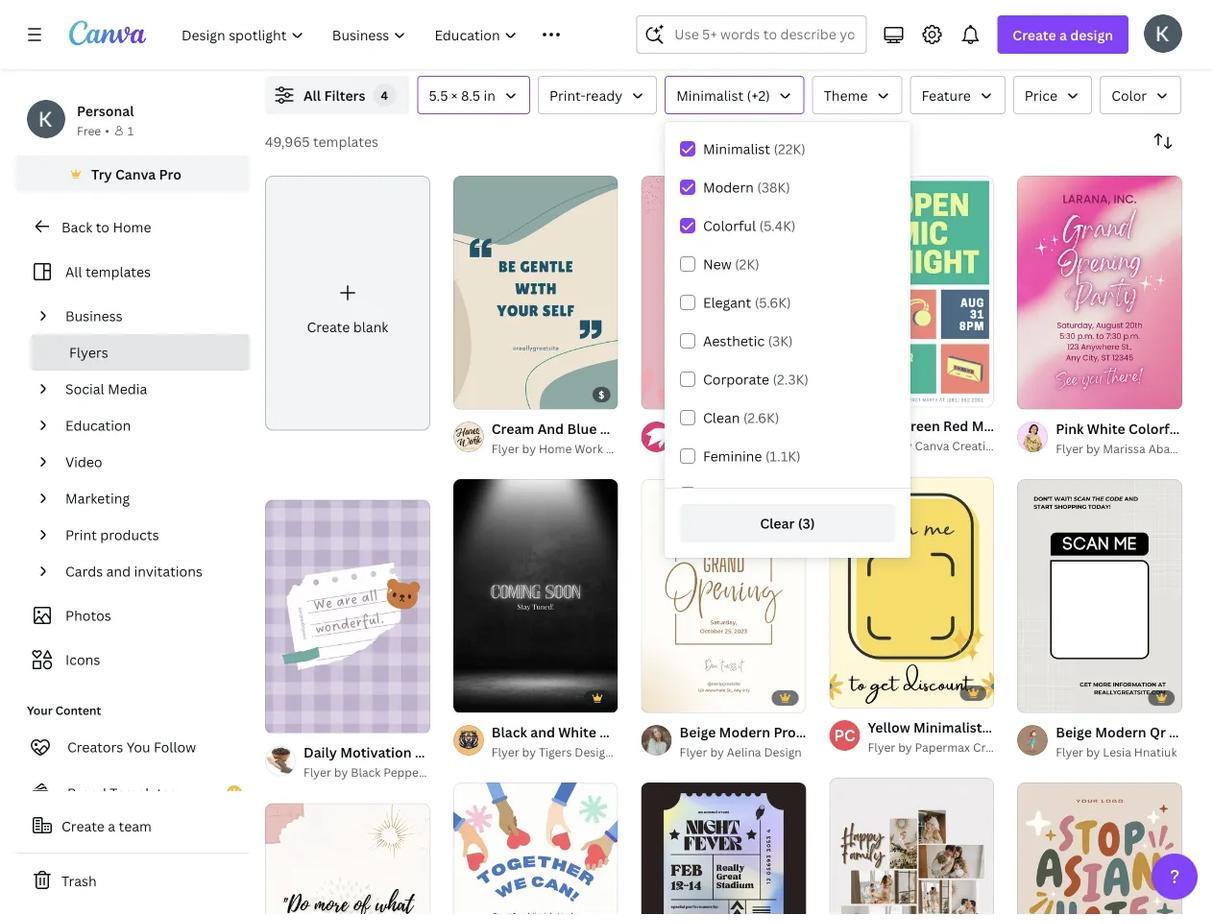 Task type: describe. For each thing, give the bounding box(es) containing it.
Sort by button
[[1144, 122, 1183, 160]]

flyer by lesia hnatiuk link
[[1056, 743, 1183, 762]]

work
[[575, 441, 603, 456]]

trash link
[[15, 862, 250, 900]]

(5.4k)
[[759, 217, 796, 235]]

create a blank flyer element
[[265, 176, 430, 431]]

by for flyer by black pepper std.
[[334, 765, 348, 781]]

elegant
[[703, 293, 752, 312]]

business link
[[58, 298, 238, 334]]

flyer by marissa abao's imag
[[1056, 441, 1213, 456]]

hnatiuk
[[1134, 744, 1177, 760]]

(5.6k)
[[755, 293, 791, 312]]

simple (12k)
[[703, 486, 783, 504]]

all filters
[[304, 86, 365, 104]]

flyer for flyer by papermax creative
[[868, 739, 896, 755]]

clear
[[760, 515, 795, 533]]

products
[[100, 526, 159, 544]]

minimalist (22k)
[[703, 140, 806, 158]]

5.5
[[429, 86, 448, 104]]

business
[[65, 307, 123, 325]]

flyer by tigers design team link
[[492, 743, 645, 762]]

flyer for flyer by marissa abao's imag
[[1056, 441, 1084, 456]]

price
[[1025, 86, 1058, 104]]

colorful
[[703, 217, 756, 235]]

clear (3) button
[[680, 505, 895, 543]]

4
[[381, 87, 389, 103]]

by for flyer by aelina design
[[710, 744, 724, 760]]

to
[[96, 218, 109, 236]]

minimalist for minimalist (22k)
[[703, 140, 770, 158]]

flyer by home work studio link
[[492, 439, 642, 458]]

back to home
[[61, 218, 151, 236]]

feminine (1.1k)
[[703, 447, 801, 465]]

content
[[55, 703, 101, 719]]

clear (3)
[[760, 515, 815, 533]]

flyer for flyer by ponuppo
[[680, 441, 708, 456]]

beige modern promotion announcement grand opening flyer image
[[641, 480, 806, 713]]

tigers
[[539, 744, 572, 760]]

Search search field
[[675, 16, 854, 53]]

abao's
[[1149, 441, 1186, 456]]

free
[[77, 122, 101, 138]]

price button
[[1013, 76, 1092, 114]]

kendall parks image
[[1144, 14, 1183, 53]]

flyer by ponuppo
[[680, 441, 778, 456]]

flyer for flyer by canva creative studio
[[868, 438, 896, 454]]

(+2)
[[747, 86, 770, 104]]

video link
[[58, 444, 238, 480]]

create a team
[[61, 817, 152, 835]]

clean
[[703, 409, 740, 427]]

49,965
[[265, 132, 310, 150]]

papermax
[[915, 739, 970, 755]]

black and white coming soon (flyer) image
[[453, 480, 618, 713]]

8.5
[[461, 86, 480, 104]]

print products
[[65, 526, 159, 544]]

soon
[[653, 723, 686, 741]]

1
[[128, 122, 134, 138]]

ponuppo
[[727, 441, 778, 456]]

flyer for flyer by lesia hnatiuk
[[1056, 744, 1084, 760]]

creators
[[67, 738, 123, 757]]

home for by
[[539, 441, 572, 456]]

social media link
[[58, 371, 238, 407]]

photo collage template (flyer) image
[[829, 778, 994, 916]]

aelina
[[727, 744, 761, 760]]

papermax creative element
[[829, 720, 860, 751]]

free •
[[77, 122, 109, 138]]

media
[[108, 380, 147, 398]]

print
[[65, 526, 97, 544]]

all templates link
[[27, 254, 238, 290]]

creative for papermax
[[973, 739, 1020, 755]]

social
[[65, 380, 104, 398]]

education
[[65, 416, 131, 435]]

back to home link
[[15, 208, 250, 246]]

print-
[[549, 86, 586, 104]]

colorful stop asian hate event flyer image
[[1018, 783, 1183, 916]]

(12k)
[[751, 486, 783, 504]]

icons
[[65, 651, 100, 669]]

pink simple happy mother's day (flyer) image
[[641, 176, 806, 409]]

cards and invitations link
[[58, 553, 238, 590]]

templates for 49,965 templates
[[313, 132, 378, 150]]

video
[[65, 453, 102, 471]]

pepper
[[384, 765, 424, 781]]

black inside "black and white coming soon (flyer) flyer by tigers design team"
[[492, 723, 527, 741]]

studio for flyer by home work studio
[[606, 441, 642, 456]]

modern
[[703, 178, 754, 196]]

marissa
[[1103, 441, 1146, 456]]

print-ready
[[549, 86, 623, 104]]

papermax creative image
[[829, 720, 860, 751]]

49,965 templates
[[265, 132, 378, 150]]

daily motivation quote social media template (flyer) image
[[265, 500, 430, 733]]

a for design
[[1060, 25, 1067, 44]]

try canva pro button
[[15, 156, 250, 192]]

flyer by papermax creative
[[868, 739, 1020, 755]]



Task type: locate. For each thing, give the bounding box(es) containing it.
creators you follow link
[[15, 728, 250, 767]]

flyer inside flyer by marissa abao's imag link
[[1056, 441, 1084, 456]]

minimalist up modern
[[703, 140, 770, 158]]

1 horizontal spatial all
[[304, 86, 321, 104]]

a inside dropdown button
[[1060, 25, 1067, 44]]

follow
[[154, 738, 196, 757]]

studio
[[1002, 438, 1038, 454], [606, 441, 642, 456]]

create
[[1013, 25, 1056, 44], [307, 317, 350, 336], [61, 817, 105, 835]]

0 horizontal spatial create
[[61, 817, 105, 835]]

flyer by black pepper std. link
[[304, 763, 447, 783]]

create for create blank
[[307, 317, 350, 336]]

blank
[[353, 317, 388, 336]]

create a design
[[1013, 25, 1113, 44]]

design
[[575, 744, 613, 760], [764, 744, 802, 760]]

corporate (2.3k)
[[703, 370, 809, 389]]

home
[[113, 218, 151, 236], [539, 441, 572, 456]]

0 horizontal spatial all
[[65, 263, 82, 281]]

•
[[105, 122, 109, 138]]

color button
[[1100, 76, 1182, 114]]

0 vertical spatial canva
[[115, 165, 156, 183]]

new
[[703, 255, 732, 273]]

by inside "black and white coming soon (flyer) flyer by tigers design team"
[[522, 744, 536, 760]]

flyer inside "black and white coming soon (flyer) flyer by tigers design team"
[[492, 744, 519, 760]]

back
[[61, 218, 92, 236]]

create left blank
[[307, 317, 350, 336]]

by for flyer by lesia hnatiuk
[[1087, 744, 1100, 760]]

0 vertical spatial and
[[106, 562, 131, 581]]

1 vertical spatial black
[[351, 765, 381, 781]]

flyer by ponuppo link
[[680, 439, 806, 458]]

blue green red music icons open mic night flyer image
[[829, 176, 994, 407]]

flyer inside flyer by canva creative studio link
[[868, 438, 896, 454]]

theme
[[824, 86, 868, 104]]

flyer by lesia hnatiuk
[[1056, 744, 1177, 760]]

1 vertical spatial a
[[108, 817, 115, 835]]

simple
[[703, 486, 748, 504]]

all for all filters
[[304, 86, 321, 104]]

None search field
[[636, 15, 867, 54]]

1 horizontal spatial create
[[307, 317, 350, 336]]

1 horizontal spatial home
[[539, 441, 572, 456]]

create down 'brand'
[[61, 817, 105, 835]]

all left the filters
[[304, 86, 321, 104]]

1 vertical spatial home
[[539, 441, 572, 456]]

black and white coming soon (flyer) link
[[492, 722, 732, 743]]

cards and invitations
[[65, 562, 203, 581]]

filters
[[324, 86, 365, 104]]

flyer inside flyer by papermax creative link
[[868, 739, 896, 755]]

top level navigation element
[[169, 15, 590, 54], [169, 15, 590, 54]]

ready
[[586, 86, 623, 104]]

a for team
[[108, 817, 115, 835]]

clean (2.6k)
[[703, 409, 780, 427]]

1 horizontal spatial and
[[530, 723, 555, 741]]

try canva pro
[[91, 165, 181, 183]]

1 vertical spatial templates
[[85, 263, 151, 281]]

black and white coming soon (flyer) flyer by tigers design team
[[492, 723, 732, 760]]

0 horizontal spatial templates
[[85, 263, 151, 281]]

1 horizontal spatial a
[[1060, 25, 1067, 44]]

0 horizontal spatial black
[[351, 765, 381, 781]]

education link
[[58, 407, 238, 444]]

personal
[[77, 101, 134, 120]]

in
[[484, 86, 496, 104]]

templates for all templates
[[85, 263, 151, 281]]

home right to
[[113, 218, 151, 236]]

1 vertical spatial canva
[[915, 438, 950, 454]]

create for create a design
[[1013, 25, 1056, 44]]

1 horizontal spatial templates
[[313, 132, 378, 150]]

a left design
[[1060, 25, 1067, 44]]

0 horizontal spatial and
[[106, 562, 131, 581]]

lesia
[[1103, 744, 1132, 760]]

home left work
[[539, 441, 572, 456]]

templates down the filters
[[313, 132, 378, 150]]

1 vertical spatial all
[[65, 263, 82, 281]]

feature button
[[910, 76, 1006, 114]]

beige modern qr code place promotion flyer image
[[1018, 480, 1183, 713]]

canva inside flyer by canva creative studio link
[[915, 438, 950, 454]]

a left team
[[108, 817, 115, 835]]

std.
[[426, 765, 447, 781]]

minimalist for minimalist (+2)
[[676, 86, 744, 104]]

creative for canva
[[952, 438, 999, 454]]

0 horizontal spatial design
[[575, 744, 613, 760]]

studio for flyer by canva creative studio
[[1002, 438, 1038, 454]]

flyer by aelina design
[[680, 744, 802, 760]]

templates
[[313, 132, 378, 150], [85, 263, 151, 281]]

flyer inside flyer by black pepper std. link
[[304, 765, 331, 781]]

black up flyer by tigers design team link
[[492, 723, 527, 741]]

flyer for flyer by home work studio
[[492, 441, 519, 456]]

5.5 × 8.5 in button
[[417, 76, 530, 114]]

0 horizontal spatial home
[[113, 218, 151, 236]]

elegant (5.6k)
[[703, 293, 791, 312]]

and inside "black and white coming soon (flyer) flyer by tigers design team"
[[530, 723, 555, 741]]

1 vertical spatial creative
[[973, 739, 1020, 755]]

minimalist
[[676, 86, 744, 104], [703, 140, 770, 158]]

1 horizontal spatial black
[[492, 723, 527, 741]]

modern (38k)
[[703, 178, 790, 196]]

templates down the back to home
[[85, 263, 151, 281]]

create a design button
[[998, 15, 1129, 54]]

flyer by black pepper std.
[[304, 765, 447, 781]]

beige aesthetic daily motivation flyer image
[[265, 804, 430, 916]]

flyer for flyer by black pepper std.
[[304, 765, 331, 781]]

canva inside try canva pro button
[[115, 165, 156, 183]]

aesthetic (3k)
[[703, 332, 793, 350]]

1 horizontal spatial design
[[764, 744, 802, 760]]

social media
[[65, 380, 147, 398]]

(2.6k)
[[743, 409, 780, 427]]

0 vertical spatial home
[[113, 218, 151, 236]]

trash
[[61, 872, 97, 890]]

create inside button
[[61, 817, 105, 835]]

minimalist inside button
[[676, 86, 744, 104]]

corporate
[[703, 370, 770, 389]]

$
[[599, 388, 605, 401]]

5.5 × 8.5 in
[[429, 86, 496, 104]]

0 horizontal spatial canva
[[115, 165, 156, 183]]

colorful (5.4k)
[[703, 217, 796, 235]]

0 vertical spatial templates
[[313, 132, 378, 150]]

photos link
[[27, 598, 238, 634]]

home inside flyer by home work studio link
[[539, 441, 572, 456]]

minimalist left (+2)
[[676, 86, 744, 104]]

create inside dropdown button
[[1013, 25, 1056, 44]]

and for cards
[[106, 562, 131, 581]]

design inside "black and white coming soon (flyer) flyer by tigers design team"
[[575, 744, 613, 760]]

1 vertical spatial create
[[307, 317, 350, 336]]

by for flyer by canva creative studio
[[898, 438, 912, 454]]

2 horizontal spatial create
[[1013, 25, 1056, 44]]

a inside button
[[108, 817, 115, 835]]

all for all templates
[[65, 263, 82, 281]]

your
[[27, 703, 53, 719]]

0 horizontal spatial a
[[108, 817, 115, 835]]

team
[[119, 817, 152, 835]]

minimalist (+2) button
[[665, 76, 805, 114]]

1 horizontal spatial studio
[[1002, 438, 1038, 454]]

pc link
[[829, 720, 860, 751]]

by for flyer by home work studio
[[522, 441, 536, 456]]

flyer for flyer by aelina design
[[680, 744, 708, 760]]

canva
[[115, 165, 156, 183], [915, 438, 950, 454]]

flyer by aelina design link
[[680, 743, 806, 762]]

pro
[[159, 165, 181, 183]]

by for flyer by ponuppo
[[710, 441, 724, 456]]

create a team button
[[15, 807, 250, 845]]

theme button
[[812, 76, 903, 114]]

black modern night fever flyer image
[[641, 783, 806, 916]]

pink white colorful bold neon grand opening flyer image
[[1018, 176, 1183, 409]]

creators you follow
[[67, 738, 196, 757]]

1 horizontal spatial canva
[[915, 438, 950, 454]]

0 horizontal spatial studio
[[606, 441, 642, 456]]

1 design from the left
[[575, 744, 613, 760]]

black left pepper at the bottom
[[351, 765, 381, 781]]

flyer by home work studio
[[492, 441, 642, 456]]

feature
[[922, 86, 971, 104]]

0 vertical spatial black
[[492, 723, 527, 741]]

1 vertical spatial minimalist
[[703, 140, 770, 158]]

flyer by papermax creative link
[[868, 738, 1020, 757]]

design right aelina
[[764, 744, 802, 760]]

4 filter options selected element
[[373, 84, 396, 107]]

icons link
[[27, 642, 238, 678]]

0 vertical spatial creative
[[952, 438, 999, 454]]

flyer inside flyer by ponuppo link
[[680, 441, 708, 456]]

(1.1k)
[[766, 447, 801, 465]]

0 vertical spatial minimalist
[[676, 86, 744, 104]]

color
[[1112, 86, 1147, 104]]

0 vertical spatial all
[[304, 86, 321, 104]]

white
[[558, 723, 597, 741]]

design down white
[[575, 744, 613, 760]]

flyer inside "flyer by lesia hnatiuk" link
[[1056, 744, 1084, 760]]

and right the cards
[[106, 562, 131, 581]]

cream and blue pastel aesthetic daily motivation flayer image
[[453, 176, 618, 409]]

0 vertical spatial a
[[1060, 25, 1067, 44]]

flyer by canva creative studio
[[868, 438, 1038, 454]]

2 design from the left
[[764, 744, 802, 760]]

blue red playful illustration charity event poster image
[[453, 783, 618, 916]]

(22k)
[[774, 140, 806, 158]]

all templates
[[65, 263, 151, 281]]

(2.3k)
[[773, 370, 809, 389]]

create left design
[[1013, 25, 1056, 44]]

creative
[[952, 438, 999, 454], [973, 739, 1020, 755]]

feminine
[[703, 447, 762, 465]]

flyer by marissa abao's imag link
[[1056, 439, 1213, 458]]

and up tigers
[[530, 723, 555, 741]]

flyer inside flyer by home work studio link
[[492, 441, 519, 456]]

try
[[91, 165, 112, 183]]

by for flyer by marissa abao's imag
[[1087, 441, 1100, 456]]

×
[[451, 86, 458, 104]]

0 vertical spatial create
[[1013, 25, 1056, 44]]

aesthetic
[[703, 332, 765, 350]]

create for create a team
[[61, 817, 105, 835]]

all down back
[[65, 263, 82, 281]]

home inside back to home link
[[113, 218, 151, 236]]

flyer inside flyer by aelina design link
[[680, 744, 708, 760]]

imag
[[1188, 441, 1213, 456]]

yellow minimalist scan qr to get discount flyer image
[[829, 477, 994, 708]]

team
[[615, 744, 645, 760]]

create blank
[[307, 317, 388, 336]]

home for to
[[113, 218, 151, 236]]

print-ready button
[[538, 76, 657, 114]]

1 vertical spatial and
[[530, 723, 555, 741]]

by for flyer by papermax creative
[[898, 739, 912, 755]]

2 vertical spatial create
[[61, 817, 105, 835]]

and for black
[[530, 723, 555, 741]]



Task type: vqa. For each thing, say whether or not it's contained in the screenshot.


